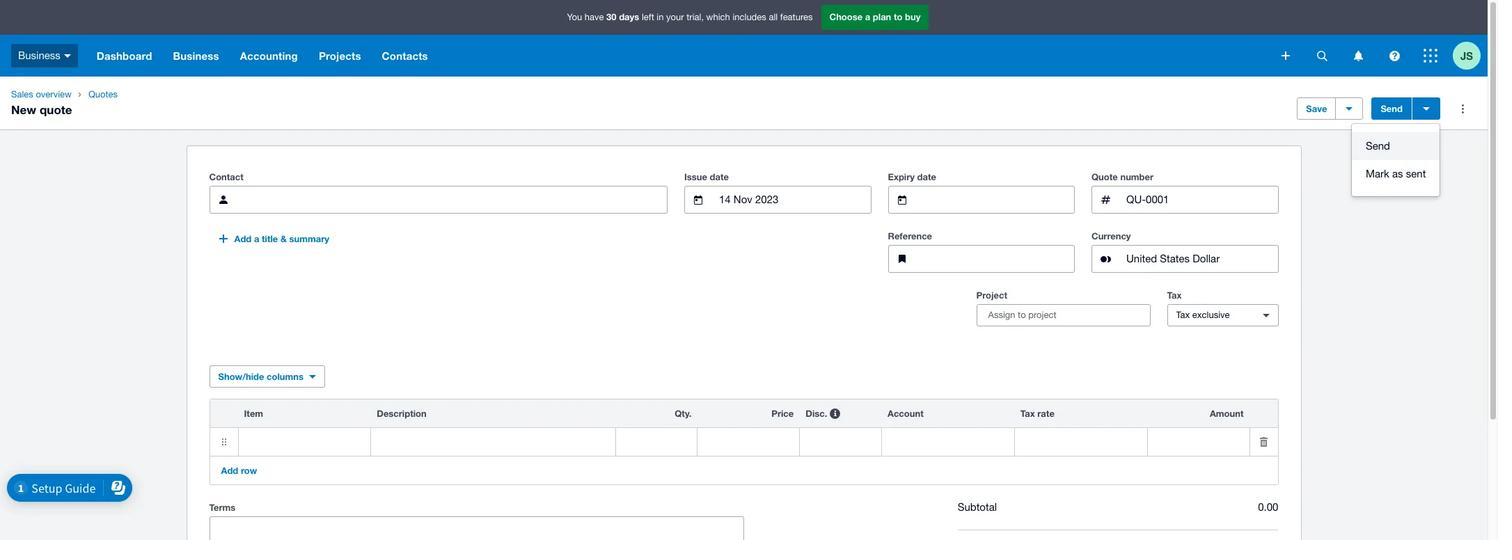 Task type: locate. For each thing, give the bounding box(es) containing it.
accounting button
[[230, 35, 309, 77]]

0 horizontal spatial date
[[710, 171, 729, 182]]

add for add a title & summary
[[234, 233, 252, 244]]

tax
[[1168, 290, 1182, 301], [1177, 310, 1191, 320], [1021, 408, 1036, 419]]

sales overview link
[[6, 88, 77, 102]]

show/hide columns
[[218, 371, 304, 382]]

features
[[781, 12, 813, 22]]

business button
[[0, 35, 86, 77], [163, 35, 230, 77]]

as
[[1393, 168, 1404, 180]]

2 horizontal spatial svg image
[[1424, 49, 1438, 63]]

date right expiry
[[918, 171, 937, 182]]

send up mark as sent
[[1382, 103, 1404, 114]]

0 horizontal spatial business
[[18, 49, 60, 61]]

Quote number text field
[[1126, 187, 1279, 213]]

trial,
[[687, 12, 704, 22]]

your
[[667, 12, 684, 22]]

0 vertical spatial tax
[[1168, 290, 1182, 301]]

0 vertical spatial add
[[234, 233, 252, 244]]

Expiry date field
[[922, 187, 1075, 213]]

subtotal
[[958, 502, 998, 513]]

add inside "button"
[[221, 465, 238, 476]]

days
[[619, 11, 640, 22]]

quote
[[1092, 171, 1119, 182]]

mark
[[1367, 168, 1390, 180]]

quotes link
[[83, 88, 123, 102]]

mark as sent
[[1367, 168, 1427, 180]]

svg image
[[1318, 51, 1328, 61], [1390, 51, 1400, 61], [64, 54, 71, 58]]

send up mark
[[1367, 140, 1391, 152]]

send
[[1382, 103, 1404, 114], [1367, 140, 1391, 152]]

group containing send
[[1353, 124, 1441, 196]]

1 vertical spatial tax
[[1177, 310, 1191, 320]]

line items element
[[209, 399, 1279, 485]]

a inside banner
[[866, 11, 871, 22]]

add inside button
[[234, 233, 252, 244]]

tax exclusive button
[[1168, 304, 1279, 327]]

contact
[[209, 171, 244, 182]]

Project field
[[978, 304, 1150, 327]]

have
[[585, 12, 604, 22]]

Price field
[[698, 428, 800, 456]]

includes
[[733, 12, 767, 22]]

Tax rate field
[[1015, 428, 1148, 456]]

plan
[[873, 11, 892, 22]]

0 horizontal spatial a
[[254, 233, 259, 244]]

2 vertical spatial tax
[[1021, 408, 1036, 419]]

a
[[866, 11, 871, 22], [254, 233, 259, 244]]

tax for tax rate
[[1021, 408, 1036, 419]]

1 vertical spatial send button
[[1353, 132, 1441, 160]]

save
[[1307, 103, 1328, 114]]

terms
[[209, 502, 236, 513]]

a left "plan"
[[866, 11, 871, 22]]

Amount field
[[1148, 428, 1250, 456]]

add row button
[[213, 460, 266, 482]]

navigation
[[86, 35, 1273, 77]]

a inside button
[[254, 233, 259, 244]]

issue date
[[685, 171, 729, 182]]

navigation containing dashboard
[[86, 35, 1273, 77]]

date
[[710, 171, 729, 182], [918, 171, 937, 182]]

tax left exclusive on the bottom right of page
[[1177, 310, 1191, 320]]

1 horizontal spatial svg image
[[1354, 51, 1364, 61]]

0.00
[[1259, 502, 1279, 513]]

1 horizontal spatial business
[[173, 49, 219, 62]]

banner
[[0, 0, 1489, 77]]

js
[[1461, 49, 1474, 62]]

js button
[[1454, 35, 1489, 77]]

in
[[657, 12, 664, 22]]

reference
[[888, 231, 933, 242]]

Disc. field
[[801, 428, 882, 456]]

0 vertical spatial send
[[1382, 103, 1404, 114]]

tax up tax exclusive
[[1168, 290, 1182, 301]]

1 horizontal spatial date
[[918, 171, 937, 182]]

list box
[[1353, 124, 1441, 196]]

which
[[707, 12, 731, 22]]

30
[[607, 11, 617, 22]]

projects
[[319, 49, 361, 62]]

1 vertical spatial add
[[221, 465, 238, 476]]

1 date from the left
[[710, 171, 729, 182]]

add left title
[[234, 233, 252, 244]]

dashboard link
[[86, 35, 163, 77]]

summary
[[289, 233, 329, 244]]

send button
[[1373, 98, 1413, 120], [1353, 132, 1441, 160]]

tax for tax exclusive
[[1177, 310, 1191, 320]]

tax inside popup button
[[1177, 310, 1191, 320]]

tax left rate
[[1021, 408, 1036, 419]]

tax exclusive
[[1177, 310, 1230, 320]]

a for choose
[[866, 11, 871, 22]]

2 date from the left
[[918, 171, 937, 182]]

new quote
[[11, 102, 72, 117]]

columns
[[267, 371, 304, 382]]

1 horizontal spatial business button
[[163, 35, 230, 77]]

business
[[18, 49, 60, 61], [173, 49, 219, 62]]

2 business button from the left
[[163, 35, 230, 77]]

add left row
[[221, 465, 238, 476]]

disc.
[[806, 408, 828, 419]]

issue
[[685, 171, 708, 182]]

Reference text field
[[922, 246, 1075, 272]]

all
[[769, 12, 778, 22]]

1 vertical spatial send
[[1367, 140, 1391, 152]]

group
[[1353, 124, 1441, 196]]

overflow menu image
[[1450, 95, 1477, 123]]

a left title
[[254, 233, 259, 244]]

Contact field
[[243, 187, 667, 213]]

add
[[234, 233, 252, 244], [221, 465, 238, 476]]

Description text field
[[371, 428, 615, 456]]

title
[[262, 233, 278, 244]]

account
[[888, 408, 924, 419]]

1 vertical spatial a
[[254, 233, 259, 244]]

svg image
[[1424, 49, 1438, 63], [1354, 51, 1364, 61], [1282, 52, 1291, 60]]

project
[[977, 290, 1008, 301]]

show/hide
[[218, 371, 264, 382]]

1 horizontal spatial a
[[866, 11, 871, 22]]

you
[[567, 12, 582, 22]]

date right issue
[[710, 171, 729, 182]]

0 horizontal spatial business button
[[0, 35, 86, 77]]

0 vertical spatial a
[[866, 11, 871, 22]]

tax inside line items element
[[1021, 408, 1036, 419]]



Task type: vqa. For each thing, say whether or not it's contained in the screenshot.
the topmost the start
no



Task type: describe. For each thing, give the bounding box(es) containing it.
quote number
[[1092, 171, 1154, 182]]

add for add row
[[221, 465, 238, 476]]

sent
[[1407, 168, 1427, 180]]

remove row image
[[1251, 428, 1279, 456]]

add row
[[221, 465, 257, 476]]

description
[[377, 408, 427, 419]]

rate
[[1038, 408, 1055, 419]]

expiry
[[888, 171, 915, 182]]

&
[[281, 233, 287, 244]]

mark as sent button
[[1353, 160, 1441, 188]]

tax for tax
[[1168, 290, 1182, 301]]

date for issue date
[[710, 171, 729, 182]]

1 business button from the left
[[0, 35, 86, 77]]

tax rate
[[1021, 408, 1055, 419]]

0 vertical spatial send button
[[1373, 98, 1413, 120]]

contacts button
[[372, 35, 439, 77]]

sales overview
[[11, 89, 72, 100]]

sales
[[11, 89, 33, 100]]

Item field
[[239, 428, 371, 456]]

Account field
[[883, 428, 1015, 456]]

add a title & summary button
[[209, 228, 338, 250]]

accounting
[[240, 49, 298, 62]]

Qty. field
[[616, 428, 697, 456]]

navigation inside banner
[[86, 35, 1273, 77]]

1 horizontal spatial svg image
[[1318, 51, 1328, 61]]

to
[[894, 11, 903, 22]]

amount
[[1211, 408, 1244, 419]]

item
[[244, 408, 263, 419]]

contacts
[[382, 49, 428, 62]]

dashboard
[[97, 49, 152, 62]]

list box containing send
[[1353, 124, 1441, 196]]

you have 30 days left in your trial, which includes all features
[[567, 11, 813, 22]]

left
[[642, 12, 655, 22]]

send inside list box
[[1367, 140, 1391, 152]]

date for expiry date
[[918, 171, 937, 182]]

quotes
[[88, 89, 118, 100]]

expiry date
[[888, 171, 937, 182]]

Issue date field
[[718, 187, 871, 213]]

overview
[[36, 89, 72, 100]]

0 horizontal spatial svg image
[[64, 54, 71, 58]]

quote
[[40, 102, 72, 117]]

currency
[[1092, 231, 1132, 242]]

a for add
[[254, 233, 259, 244]]

buy
[[906, 11, 921, 22]]

qty.
[[675, 408, 692, 419]]

2 horizontal spatial svg image
[[1390, 51, 1400, 61]]

row
[[241, 465, 257, 476]]

exclusive
[[1193, 310, 1230, 320]]

0 horizontal spatial svg image
[[1282, 52, 1291, 60]]

choose
[[830, 11, 863, 22]]

add a title & summary
[[234, 233, 329, 244]]

number
[[1121, 171, 1154, 182]]

projects button
[[309, 35, 372, 77]]

save button
[[1298, 98, 1337, 120]]

banner containing js
[[0, 0, 1489, 77]]

new
[[11, 102, 36, 117]]

drag handle image
[[210, 428, 238, 456]]

choose a plan to buy
[[830, 11, 921, 22]]

Currency field
[[1126, 246, 1279, 272]]

show/hide columns button
[[209, 366, 325, 388]]

price
[[772, 408, 794, 419]]



